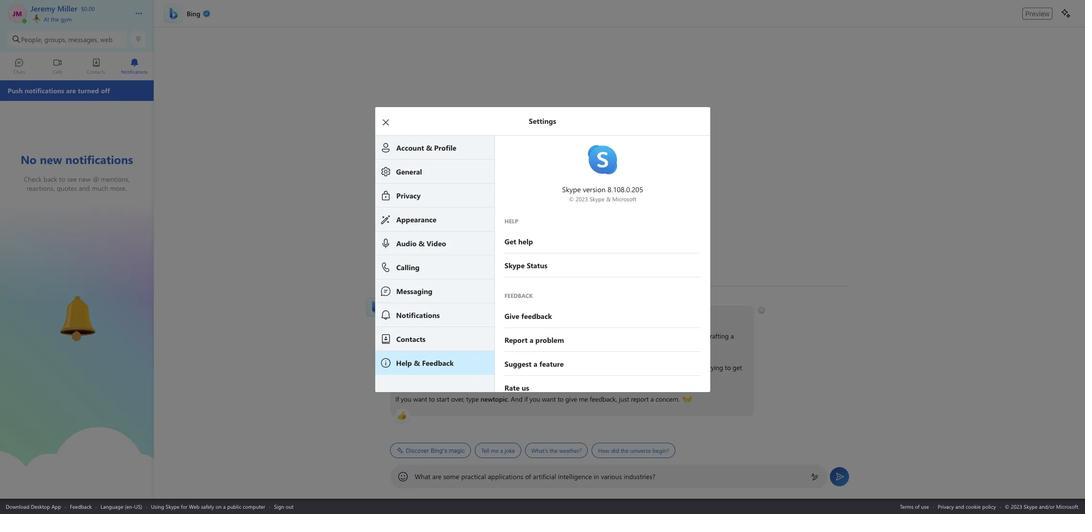 Task type: vqa. For each thing, say whether or not it's contained in the screenshot.
the purchasing
no



Task type: locate. For each thing, give the bounding box(es) containing it.
of left artificial
[[525, 472, 531, 482]]

a right report
[[650, 395, 654, 404]]

0 horizontal spatial groups,
[[44, 35, 66, 44]]

(en-
[[125, 503, 134, 510]]

1 vertical spatial skype
[[166, 503, 179, 510]]

a
[[730, 332, 734, 341], [650, 395, 654, 404], [500, 447, 503, 455], [223, 503, 226, 510]]

me left any
[[407, 332, 416, 341]]

magic
[[449, 447, 465, 454]]

language (en-us)
[[101, 503, 142, 510]]

2 vertical spatial of
[[915, 503, 920, 510]]

us)
[[134, 503, 142, 510]]

skype inside help & feedback dialog
[[562, 185, 581, 194]]

a left joke
[[500, 447, 503, 455]]

the right what's
[[549, 447, 557, 455]]

joke
[[504, 447, 515, 455]]

mention
[[528, 342, 552, 351]]

2 horizontal spatial for
[[632, 332, 640, 341]]

how right !
[[444, 311, 457, 320]]

sign
[[274, 503, 284, 510]]

2 get from the left
[[732, 363, 742, 372]]

for right story
[[411, 342, 419, 351]]

skype right "using"
[[166, 503, 179, 510]]

0 vertical spatial skype
[[562, 185, 581, 194]]

safely
[[201, 503, 214, 510]]

1 vertical spatial type
[[466, 395, 479, 404]]

want
[[413, 395, 427, 404], [542, 395, 556, 404]]

0 horizontal spatial get
[[638, 363, 648, 372]]

3 i'm from the left
[[684, 363, 692, 372]]

you
[[488, 311, 499, 320], [401, 395, 411, 404], [529, 395, 540, 404]]

trip
[[657, 332, 667, 341]]

1 vertical spatial how
[[598, 447, 609, 455]]

2 horizontal spatial of
[[915, 503, 920, 510]]

0 vertical spatial i
[[471, 311, 472, 320]]

groups, down at the gym
[[44, 35, 66, 44]]

1 vertical spatial of
[[525, 472, 531, 482]]

1 vertical spatial for
[[411, 342, 419, 351]]

what's
[[531, 447, 548, 455]]

get right trying
[[732, 363, 742, 372]]

gym
[[61, 15, 72, 23]]

groups, down like
[[465, 342, 487, 351]]

just
[[694, 363, 704, 372], [619, 395, 629, 404]]

i'm left an on the bottom left
[[395, 363, 404, 372]]

type
[[430, 332, 442, 341], [466, 395, 479, 404]]

in left various
[[594, 472, 599, 482]]

0 horizontal spatial in
[[565, 332, 571, 341]]

terms
[[900, 503, 914, 510]]

1 horizontal spatial in
[[594, 472, 599, 482]]

web
[[189, 503, 200, 510]]

today?
[[501, 311, 520, 320]]

say
[[559, 363, 569, 372]]

1 horizontal spatial you
[[488, 311, 499, 320]]

1 i'm from the left
[[395, 363, 404, 372]]

at the gym button
[[31, 13, 125, 23]]

i'm right me, at the bottom of the page
[[684, 363, 692, 372]]

cambridge,
[[572, 332, 605, 341]]

1 horizontal spatial want
[[542, 395, 556, 404]]

type right over,
[[466, 395, 479, 404]]

restaurants
[[532, 332, 564, 341]]

cookie
[[966, 503, 981, 510]]

is
[[421, 311, 425, 320]]

sign out link
[[274, 503, 294, 510]]

an
[[406, 363, 413, 372]]

0 vertical spatial in
[[565, 332, 571, 341]]

groups,
[[44, 35, 66, 44], [465, 342, 487, 351]]

people, groups, messages, web
[[21, 35, 113, 44]]

1 horizontal spatial how
[[598, 447, 609, 455]]

the right did
[[620, 447, 628, 455]]

i inside ask me any type of question, like finding vegan restaurants in cambridge, itinerary for your trip to europe or drafting a story for curious kids. in groups, remember to mention me with @bing. i'm an ai preview, so i'm still learning. sometimes i might say something weird. don't get mad at me, i'm just trying to get better! if you want to start over, type
[[537, 363, 539, 372]]

1 horizontal spatial just
[[694, 363, 704, 372]]

messages,
[[68, 35, 98, 44]]

0 horizontal spatial type
[[430, 332, 442, 341]]

the right at
[[51, 15, 59, 23]]

1 horizontal spatial i
[[537, 363, 539, 372]]

i right can
[[471, 311, 472, 320]]

just left report
[[619, 395, 629, 404]]

1 horizontal spatial skype
[[562, 185, 581, 194]]

2 horizontal spatial i'm
[[684, 363, 692, 372]]

1 horizontal spatial the
[[549, 447, 557, 455]]

1 horizontal spatial groups,
[[465, 342, 487, 351]]

still
[[466, 363, 475, 372]]

version
[[583, 185, 605, 194]]

with
[[564, 342, 576, 351]]

1 horizontal spatial i'm
[[455, 363, 464, 372]]

i left might
[[537, 363, 539, 372]]

0 horizontal spatial for
[[181, 503, 187, 510]]

0 vertical spatial of
[[444, 332, 450, 341]]

how
[[444, 311, 457, 320], [598, 447, 609, 455]]

something
[[570, 363, 601, 372]]

skype left version
[[562, 185, 581, 194]]

0 horizontal spatial i'm
[[395, 363, 404, 372]]

to right trying
[[725, 363, 731, 372]]

want inside ask me any type of question, like finding vegan restaurants in cambridge, itinerary for your trip to europe or drafting a story for curious kids. in groups, remember to mention me with @bing. i'm an ai preview, so i'm still learning. sometimes i might say something weird. don't get mad at me, i'm just trying to get better! if you want to start over, type
[[413, 395, 427, 404]]

want left the start
[[413, 395, 427, 404]]

did
[[611, 447, 619, 455]]

out
[[286, 503, 294, 510]]

a right drafting
[[730, 332, 734, 341]]

2 i'm from the left
[[455, 363, 464, 372]]

kids.
[[444, 342, 456, 351]]

0 horizontal spatial just
[[619, 395, 629, 404]]

what's the weather? button
[[525, 443, 588, 459]]

desktop
[[31, 503, 50, 510]]

am
[[416, 297, 425, 305]]

0 vertical spatial how
[[444, 311, 457, 320]]

people, groups, messages, web button
[[8, 31, 127, 48]]

type up curious
[[430, 332, 442, 341]]

(smileeyes)
[[522, 310, 554, 319]]

in up with
[[565, 332, 571, 341]]

of up kids.
[[444, 332, 450, 341]]

download
[[6, 503, 29, 510]]

itinerary
[[607, 332, 631, 341]]

can
[[459, 311, 469, 320]]

want left give on the right bottom of the page
[[542, 395, 556, 404]]

how left did
[[598, 447, 609, 455]]

1 vertical spatial in
[[594, 472, 599, 482]]

tell me a joke button
[[475, 443, 521, 459]]

get left mad
[[638, 363, 648, 372]]

for left your
[[632, 332, 640, 341]]

report
[[631, 395, 649, 404]]

in
[[565, 332, 571, 341], [594, 472, 599, 482]]

1 want from the left
[[413, 395, 427, 404]]

in
[[458, 342, 463, 351]]

0 vertical spatial just
[[694, 363, 704, 372]]

0 vertical spatial for
[[632, 332, 640, 341]]

0 horizontal spatial how
[[444, 311, 457, 320]]

of left use
[[915, 503, 920, 510]]

2 horizontal spatial the
[[620, 447, 628, 455]]

me,
[[671, 363, 682, 372]]

0 horizontal spatial want
[[413, 395, 427, 404]]

1 horizontal spatial get
[[732, 363, 742, 372]]

any
[[418, 332, 428, 341]]

hey,
[[395, 311, 407, 320]]

me right tell
[[491, 447, 498, 455]]

1 vertical spatial i
[[537, 363, 539, 372]]

bell
[[48, 292, 60, 303]]

1 horizontal spatial type
[[466, 395, 479, 404]]

what are some practical applications of artificial intelligence in various industries?
[[415, 472, 655, 482]]

0 horizontal spatial you
[[401, 395, 411, 404]]

for left web
[[181, 503, 187, 510]]

me left with
[[553, 342, 562, 351]]

Type a message text field
[[415, 472, 803, 482]]

9:24
[[404, 297, 415, 305]]

get
[[638, 363, 648, 372], [732, 363, 742, 372]]

trying
[[706, 363, 723, 372]]

in inside ask me any type of question, like finding vegan restaurants in cambridge, itinerary for your trip to europe or drafting a story for curious kids. in groups, remember to mention me with @bing. i'm an ai preview, so i'm still learning. sometimes i might say something weird. don't get mad at me, i'm just trying to get better! if you want to start over, type
[[565, 332, 571, 341]]

tab list
[[0, 54, 154, 80]]

0 horizontal spatial of
[[444, 332, 450, 341]]

start
[[436, 395, 449, 404]]

weird.
[[603, 363, 620, 372]]

of inside ask me any type of question, like finding vegan restaurants in cambridge, itinerary for your trip to europe or drafting a story for curious kids. in groups, remember to mention me with @bing. i'm an ai preview, so i'm still learning. sometimes i might say something weird. don't get mad at me, i'm just trying to get better! if you want to start over, type
[[444, 332, 450, 341]]

just left trying
[[694, 363, 704, 372]]

1 horizontal spatial for
[[411, 342, 419, 351]]

1 vertical spatial groups,
[[465, 342, 487, 351]]

like
[[480, 332, 489, 341]]

0 horizontal spatial i
[[471, 311, 472, 320]]

0 vertical spatial groups,
[[44, 35, 66, 44]]

0 horizontal spatial the
[[51, 15, 59, 23]]

i'm right so
[[455, 363, 464, 372]]

what's the weather?
[[531, 447, 582, 455]]



Task type: describe. For each thing, give the bounding box(es) containing it.
universe
[[630, 447, 651, 455]]

1 horizontal spatial of
[[525, 472, 531, 482]]

wednesday, november 8, 2023 heading
[[390, 275, 849, 292]]

how did the universe begin? button
[[592, 443, 675, 459]]

vegan
[[513, 332, 530, 341]]

the for at
[[51, 15, 59, 23]]

the inside button
[[620, 447, 628, 455]]

or
[[698, 332, 704, 341]]

sometimes
[[504, 363, 535, 372]]

to left give on the right bottom of the page
[[557, 395, 563, 404]]

terms of use
[[900, 503, 929, 510]]

language
[[101, 503, 123, 510]]

preview,
[[422, 363, 445, 372]]

@bing.
[[578, 342, 598, 351]]

privacy and cookie policy
[[938, 503, 996, 510]]

concern.
[[655, 395, 680, 404]]

at
[[664, 363, 670, 372]]

finding
[[491, 332, 511, 341]]

to down vegan
[[520, 342, 526, 351]]

tell
[[481, 447, 489, 455]]

download desktop app
[[6, 503, 61, 510]]

feedback,
[[589, 395, 617, 404]]

the for what's
[[549, 447, 557, 455]]

to right trip
[[668, 332, 674, 341]]

and
[[511, 395, 522, 404]]

feedback
[[70, 503, 92, 510]]

ai
[[414, 363, 420, 372]]

you inside ask me any type of question, like finding vegan restaurants in cambridge, itinerary for your trip to europe or drafting a story for curious kids. in groups, remember to mention me with @bing. i'm an ai preview, so i'm still learning. sometimes i might say something weird. don't get mad at me, i'm just trying to get better! if you want to start over, type
[[401, 395, 411, 404]]

weather?
[[559, 447, 582, 455]]

help
[[474, 311, 487, 320]]

applications
[[488, 472, 523, 482]]

2 want from the left
[[542, 395, 556, 404]]

this
[[409, 311, 419, 320]]

learning.
[[477, 363, 502, 372]]

policy
[[982, 503, 996, 510]]

don't
[[621, 363, 637, 372]]

1 get from the left
[[638, 363, 648, 372]]

web
[[100, 35, 113, 44]]

computer
[[243, 503, 265, 510]]

newtopic . and if you want to give me feedback, just report a concern.
[[480, 395, 681, 404]]

preview
[[1025, 9, 1050, 17]]

story
[[395, 342, 409, 351]]

skype version 8.108.0.205
[[562, 185, 643, 194]]

people,
[[21, 35, 43, 44]]

some
[[443, 472, 459, 482]]

to left the start
[[429, 395, 435, 404]]

download desktop app link
[[6, 503, 61, 510]]

0 vertical spatial type
[[430, 332, 442, 341]]

so
[[447, 363, 454, 372]]

app
[[51, 503, 61, 510]]

hey, this is bing ! how can i help you today?
[[395, 311, 521, 320]]

me inside tell me a joke button
[[491, 447, 498, 455]]

.
[[507, 395, 509, 404]]

europe
[[676, 332, 696, 341]]

begin?
[[652, 447, 669, 455]]

bing
[[427, 311, 440, 320]]

just inside ask me any type of question, like finding vegan restaurants in cambridge, itinerary for your trip to europe or drafting a story for curious kids. in groups, remember to mention me with @bing. i'm an ai preview, so i'm still learning. sometimes i might say something weird. don't get mad at me, i'm just trying to get better! if you want to start over, type
[[694, 363, 704, 372]]

use
[[921, 503, 929, 510]]

sign out
[[274, 503, 294, 510]]

discover
[[406, 447, 429, 454]]

language (en-us) link
[[101, 503, 142, 510]]

ask
[[395, 332, 405, 341]]

remember
[[488, 342, 518, 351]]

bing,
[[390, 297, 402, 305]]

how did the universe begin?
[[598, 447, 669, 455]]

a inside button
[[500, 447, 503, 455]]

privacy and cookie policy link
[[938, 503, 996, 510]]

if
[[395, 395, 399, 404]]

practical
[[461, 472, 486, 482]]

discover bing's magic
[[406, 447, 465, 454]]

curious
[[421, 342, 442, 351]]

at
[[44, 15, 49, 23]]

better!
[[395, 374, 414, 383]]

various
[[601, 472, 622, 482]]

give
[[565, 395, 577, 404]]

privacy
[[938, 503, 954, 510]]

mad
[[650, 363, 662, 372]]

a inside ask me any type of question, like finding vegan restaurants in cambridge, itinerary for your trip to europe or drafting a story for curious kids. in groups, remember to mention me with @bing. i'm an ai preview, so i'm still learning. sometimes i might say something weird. don't get mad at me, i'm just trying to get better! if you want to start over, type
[[730, 332, 734, 341]]

terms of use link
[[900, 503, 929, 510]]

using skype for web safely on a public computer
[[151, 503, 265, 510]]

!
[[440, 311, 442, 320]]

artificial
[[533, 472, 556, 482]]

public
[[227, 503, 241, 510]]

2 horizontal spatial you
[[529, 395, 540, 404]]

2 vertical spatial for
[[181, 503, 187, 510]]

a right on
[[223, 503, 226, 510]]

using skype for web safely on a public computer link
[[151, 503, 265, 510]]

1 vertical spatial just
[[619, 395, 629, 404]]

help & feedback dialog
[[375, 107, 724, 499]]

groups, inside ask me any type of question, like finding vegan restaurants in cambridge, itinerary for your trip to europe or drafting a story for curious kids. in groups, remember to mention me with @bing. i'm an ai preview, so i'm still learning. sometimes i might say something weird. don't get mad at me, i'm just trying to get better! if you want to start over, type
[[465, 342, 487, 351]]

on
[[216, 503, 222, 510]]

how inside how did the universe begin? button
[[598, 447, 609, 455]]

groups, inside button
[[44, 35, 66, 44]]

bing's
[[430, 447, 447, 454]]

if
[[524, 395, 528, 404]]

(openhands)
[[682, 394, 718, 404]]

using
[[151, 503, 164, 510]]

bing, 9:24 am
[[390, 297, 425, 305]]

0 horizontal spatial skype
[[166, 503, 179, 510]]

me right give on the right bottom of the page
[[579, 395, 588, 404]]

feedback link
[[70, 503, 92, 510]]



